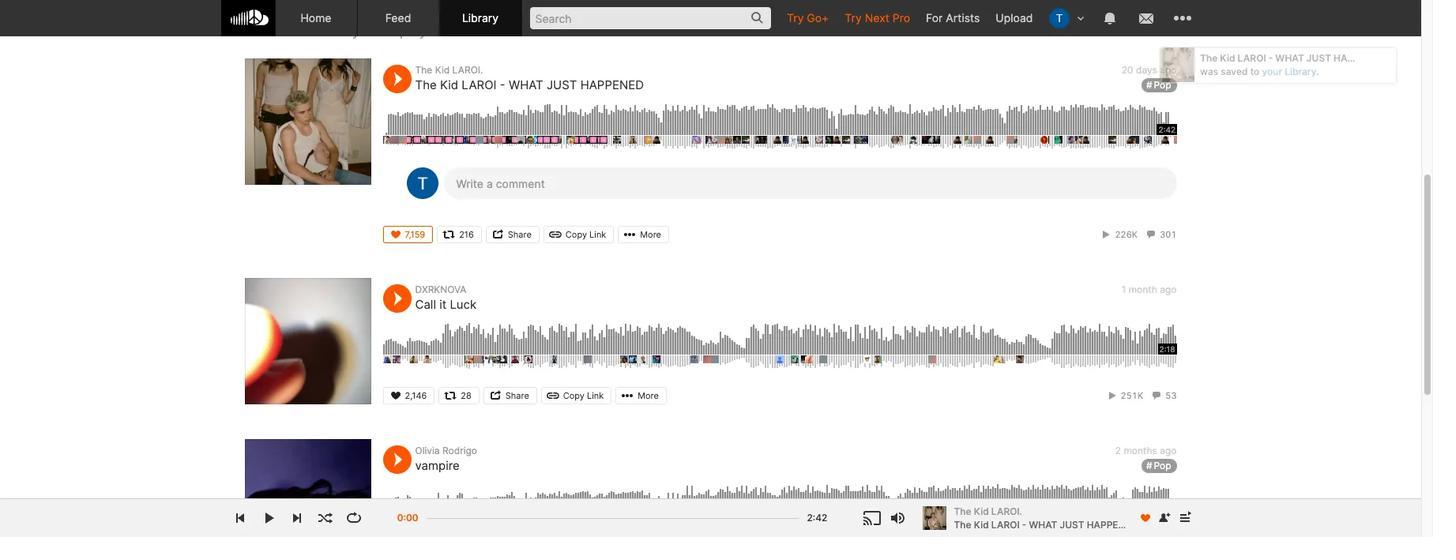 Task type: locate. For each thing, give the bounding box(es) containing it.
0 vertical spatial copy
[[566, 230, 587, 241]]

0 horizontal spatial the kid laroi. the kid laroi - what just happened
[[415, 64, 644, 93]]

1 horizontal spatial library
[[1285, 65, 1317, 77]]

copy for the kid laroi - what just happened
[[566, 230, 587, 241]]

track stats element up month in the bottom right of the page
[[1101, 226, 1177, 244]]

months
[[1124, 445, 1158, 457]]

track stats element
[[1101, 226, 1177, 244], [1106, 388, 1177, 405]]

laroi
[[1238, 52, 1267, 64], [462, 78, 497, 93], [992, 519, 1020, 531]]

try left next
[[845, 11, 862, 25]]

2 vertical spatial ago
[[1161, 445, 1177, 457]]

2 horizontal spatial happened
[[1334, 52, 1386, 64]]

ago
[[1161, 64, 1177, 76], [1161, 284, 1177, 296], [1161, 445, 1177, 457]]

2 horizontal spatial what
[[1276, 52, 1305, 64]]

2:42
[[807, 512, 828, 524]]

2 horizontal spatial just
[[1307, 52, 1332, 64]]

pop link down days on the top right
[[1142, 79, 1177, 93]]

1 horizontal spatial just
[[1060, 519, 1085, 531]]

-
[[1269, 52, 1274, 64], [500, 78, 506, 93], [1023, 519, 1027, 531]]

dxrknova call it luck
[[415, 284, 477, 313]]

None search field
[[522, 0, 779, 36]]

2 vertical spatial happened
[[1087, 519, 1139, 531]]

share right 216
[[508, 230, 532, 241]]

month
[[1129, 284, 1158, 296]]

1 horizontal spatial the kid laroi. the kid laroi - what just happened
[[955, 506, 1139, 531]]

1 vertical spatial share
[[506, 391, 529, 402]]

rodrigo
[[443, 445, 477, 457]]

the kid laroi - what just happened was saved to your library .
[[1201, 52, 1386, 77]]

vampire link
[[415, 459, 460, 474]]

1 horizontal spatial tara schultz's avatar element
[[1049, 8, 1070, 28]]

ago for the kid laroi - what just happened
[[1161, 64, 1177, 76]]

0 horizontal spatial just
[[547, 78, 577, 93]]

- inside the kid laroi - what just happened was saved to your library .
[[1269, 52, 1274, 64]]

the kid laroi - what just happened element
[[245, 59, 371, 185], [923, 507, 947, 530]]

pop link for vampire
[[1142, 460, 1177, 474]]

1 vertical spatial more button
[[616, 388, 667, 405]]

pop link down months at the bottom of page
[[1142, 460, 1177, 474]]

1 pop link from the top
[[1142, 79, 1177, 93]]

0 vertical spatial share button
[[486, 226, 540, 244]]

0 vertical spatial ago
[[1161, 64, 1177, 76]]

share button for luck
[[484, 388, 537, 405]]

ago right months at the bottom of page
[[1161, 445, 1177, 457]]

copy link button for the kid laroi - what just happened
[[544, 226, 614, 244]]

more
[[641, 230, 662, 241], [638, 391, 659, 402]]

301 link
[[1145, 230, 1177, 241]]

library
[[462, 11, 499, 25], [1285, 65, 1317, 77]]

more for call it luck
[[638, 391, 659, 402]]

the
[[1201, 52, 1218, 64], [415, 64, 433, 76], [415, 78, 437, 93], [955, 506, 972, 517], [955, 519, 972, 531]]

try
[[787, 11, 804, 25], [845, 11, 862, 25]]

ago right month in the bottom right of the page
[[1161, 284, 1177, 296]]

share for the
[[508, 230, 532, 241]]

dxrknova
[[415, 284, 467, 296]]

pop inside 20 days ago pop
[[1154, 79, 1172, 91]]

olivia rodrigo link
[[415, 445, 477, 457]]

0 horizontal spatial the kid laroi. link
[[415, 64, 483, 76]]

0 vertical spatial more
[[641, 230, 662, 241]]

1 vertical spatial copy link button
[[541, 388, 612, 405]]

pop down days on the top right
[[1154, 79, 1172, 91]]

3 ago from the top
[[1161, 445, 1177, 457]]

1 vertical spatial pop
[[1154, 460, 1172, 472]]

what
[[1276, 52, 1305, 64], [509, 78, 544, 93], [1030, 519, 1058, 531]]

feed link
[[358, 0, 440, 36]]

laroi.
[[453, 64, 483, 76], [992, 506, 1023, 517]]

link
[[590, 230, 607, 241], [587, 391, 604, 402]]

what inside the kid laroi - what just happened was saved to your library .
[[1276, 52, 1305, 64]]

the kid laroi. the kid laroi - what just happened for the kid laroi. link related to the kid laroi - what just happened link to the bottom
[[955, 506, 1139, 531]]

1 ago from the top
[[1161, 64, 1177, 76]]

ago right days on the top right
[[1161, 64, 1177, 76]]

1 vertical spatial copy
[[563, 391, 585, 402]]

share right the 28
[[506, 391, 529, 402]]

copy
[[566, 230, 587, 241], [563, 391, 585, 402]]

0 horizontal spatial what
[[509, 78, 544, 93]]

pro
[[893, 11, 911, 25]]

0 vertical spatial link
[[590, 230, 607, 241]]

for artists link
[[919, 0, 988, 36]]

copy link for the kid laroi - what just happened
[[566, 230, 607, 241]]

1 vertical spatial pop link
[[1142, 460, 1177, 474]]

happened
[[1334, 52, 1386, 64], [581, 78, 644, 93], [1087, 519, 1139, 531]]

track stats element up months at the bottom of page
[[1106, 388, 1177, 405]]

0 vertical spatial copy link
[[566, 230, 607, 241]]

0 vertical spatial track stats element
[[1101, 226, 1177, 244]]

2 vertical spatial what
[[1030, 519, 1058, 531]]

1 vertical spatial -
[[500, 78, 506, 93]]

0 vertical spatial happened
[[1334, 52, 1386, 64]]

library right played:
[[462, 11, 499, 25]]

try left go+
[[787, 11, 804, 25]]

tara schultz's avatar element up 7,159
[[407, 168, 438, 199]]

1 try from the left
[[787, 11, 804, 25]]

0 vertical spatial pop link
[[1142, 79, 1177, 93]]

copy link for call it luck
[[563, 391, 604, 402]]

1 vertical spatial link
[[587, 391, 604, 402]]

0 vertical spatial laroi
[[1238, 52, 1267, 64]]

try for try go+
[[787, 11, 804, 25]]

just
[[1307, 52, 1332, 64], [547, 78, 577, 93], [1060, 519, 1085, 531]]

1 horizontal spatial laroi.
[[992, 506, 1023, 517]]

more for the kid laroi - what just happened
[[641, 230, 662, 241]]

the kid laroi. link for the kid laroi - what just happened link to the bottom
[[955, 505, 1131, 519]]

copy link button
[[544, 226, 614, 244], [541, 388, 612, 405]]

216 button
[[437, 226, 482, 244]]

pop
[[1154, 79, 1172, 91], [1154, 460, 1172, 472]]

1 horizontal spatial happened
[[1087, 519, 1139, 531]]

feed
[[385, 11, 411, 25]]

track stats element containing 251k
[[1106, 388, 1177, 405]]

1 vertical spatial more
[[638, 391, 659, 402]]

the kid laroi - what just happened link
[[415, 78, 644, 93], [955, 518, 1139, 532]]

0 vertical spatial just
[[1307, 52, 1332, 64]]

dxrknova link
[[415, 284, 467, 296]]

ago inside 20 days ago pop
[[1161, 64, 1177, 76]]

2 try from the left
[[845, 11, 862, 25]]

share button right the 28
[[484, 388, 537, 405]]

link for call it luck
[[587, 391, 604, 402]]

1 vertical spatial just
[[547, 78, 577, 93]]

home
[[301, 11, 332, 25]]

1 vertical spatial the kid laroi - what just happened element
[[923, 507, 947, 530]]

copy link button for call it luck
[[541, 388, 612, 405]]

1 horizontal spatial what
[[1030, 519, 1058, 531]]

share button
[[486, 226, 540, 244], [484, 388, 537, 405]]

call it luck element
[[245, 279, 371, 405]]

you've
[[352, 22, 396, 38]]

0 vertical spatial the kid laroi - what just happened link
[[415, 78, 644, 93]]

2 pop link from the top
[[1142, 460, 1177, 474]]

copy link
[[566, 230, 607, 241], [563, 391, 604, 402]]

next up image
[[1176, 509, 1195, 528]]

1 horizontal spatial the kid laroi - what just happened link
[[955, 518, 1139, 532]]

the kid laroi. link for leftmost the kid laroi - what just happened link
[[415, 64, 483, 76]]

was
[[1201, 65, 1219, 77]]

track stats element containing 226k
[[1101, 226, 1177, 244]]

2 vertical spatial laroi
[[992, 519, 1020, 531]]

1 vertical spatial the kid laroi. link
[[955, 505, 1131, 519]]

0 vertical spatial the kid laroi - what just happened element
[[245, 59, 371, 185]]

share
[[508, 230, 532, 241], [506, 391, 529, 402]]

kid
[[1221, 52, 1236, 64], [435, 64, 450, 76], [440, 78, 459, 93], [974, 506, 989, 517], [974, 519, 989, 531]]

1 vertical spatial happened
[[581, 78, 644, 93]]

laroi inside the kid laroi - what just happened was saved to your library .
[[1238, 52, 1267, 64]]

1 vertical spatial library
[[1285, 65, 1317, 77]]

call
[[415, 298, 436, 313]]

2 horizontal spatial -
[[1269, 52, 1274, 64]]

more button
[[618, 226, 670, 244], [616, 388, 667, 405]]

vampire
[[415, 459, 460, 474]]

0 vertical spatial share
[[508, 230, 532, 241]]

7,159
[[405, 230, 425, 241]]

2 ago from the top
[[1161, 284, 1177, 296]]

226k
[[1116, 230, 1138, 241]]

the inside the kid laroi - what just happened was saved to your library .
[[1201, 52, 1218, 64]]

1 vertical spatial copy link
[[563, 391, 604, 402]]

0 horizontal spatial happened
[[581, 78, 644, 93]]

laroi for the kid laroi - what just happened link to the bottom
[[992, 519, 1020, 531]]

the kid laroi. the kid laroi - what just happened for leftmost the kid laroi - what just happened link's the kid laroi. link
[[415, 64, 644, 93]]

pop inside the 2 months ago pop
[[1154, 460, 1172, 472]]

the kid laroi. the kid laroi - what just happened
[[415, 64, 644, 93], [955, 506, 1139, 531]]

1 vertical spatial the kid laroi. the kid laroi - what just happened
[[955, 506, 1139, 531]]

1 vertical spatial ago
[[1161, 284, 1177, 296]]

0 vertical spatial laroi.
[[453, 64, 483, 76]]

hear the tracks you've played:
[[245, 22, 448, 38]]

1 vertical spatial laroi.
[[992, 506, 1023, 517]]

0 horizontal spatial library
[[462, 11, 499, 25]]

0 horizontal spatial tara schultz's avatar element
[[407, 168, 438, 199]]

0 vertical spatial -
[[1269, 52, 1274, 64]]

library link
[[440, 0, 522, 36]]

2 horizontal spatial laroi
[[1238, 52, 1267, 64]]

1 horizontal spatial laroi
[[992, 519, 1020, 531]]

1 vertical spatial track stats element
[[1106, 388, 1177, 405]]

0 vertical spatial copy link button
[[544, 226, 614, 244]]

1 vertical spatial laroi
[[462, 78, 497, 93]]

happened for leftmost the kid laroi - what just happened link
[[581, 78, 644, 93]]

more button for the kid laroi - what just happened
[[618, 226, 670, 244]]

the
[[281, 22, 303, 38]]

0 horizontal spatial laroi.
[[453, 64, 483, 76]]

1 vertical spatial share button
[[484, 388, 537, 405]]

1 horizontal spatial the kid laroi. link
[[955, 505, 1131, 519]]

Write a comment text field
[[444, 168, 1177, 199]]

216
[[459, 230, 474, 241]]

the kid laroi. link
[[415, 64, 483, 76], [955, 505, 1131, 519]]

0 horizontal spatial try
[[787, 11, 804, 25]]

tara schultz's avatar element right upload link
[[1049, 8, 1070, 28]]

2 pop from the top
[[1154, 460, 1172, 472]]

call it luck link
[[415, 298, 477, 313]]

try for try next pro
[[845, 11, 862, 25]]

try go+
[[787, 11, 829, 25]]

played:
[[400, 22, 448, 38]]

0 horizontal spatial the kid laroi - what just happened link
[[415, 78, 644, 93]]

0 vertical spatial library
[[462, 11, 499, 25]]

copy for call it luck
[[563, 391, 585, 402]]

olivia rodrigo vampire
[[415, 445, 477, 474]]

2 vertical spatial -
[[1023, 519, 1027, 531]]

progress bar
[[426, 511, 800, 537]]

1 horizontal spatial -
[[1023, 519, 1027, 531]]

1 horizontal spatial try
[[845, 11, 862, 25]]

1 horizontal spatial the kid laroi - what just happened element
[[923, 507, 947, 530]]

1 vertical spatial what
[[509, 78, 544, 93]]

0 horizontal spatial -
[[500, 78, 506, 93]]

0 vertical spatial the kid laroi. the kid laroi - what just happened
[[415, 64, 644, 93]]

ago for vampire
[[1161, 445, 1177, 457]]

pop down months at the bottom of page
[[1154, 460, 1172, 472]]

1 month ago
[[1122, 284, 1177, 296]]

0 vertical spatial pop
[[1154, 79, 1172, 91]]

what for the kid laroi - what just happened link to the bottom
[[1030, 519, 1058, 531]]

pop link
[[1142, 79, 1177, 93], [1142, 460, 1177, 474]]

upload
[[996, 11, 1034, 25]]

1 pop from the top
[[1154, 79, 1172, 91]]

tara schultz's avatar element
[[1049, 8, 1070, 28], [407, 168, 438, 199]]

0 horizontal spatial laroi
[[462, 78, 497, 93]]

ago inside the 2 months ago pop
[[1161, 445, 1177, 457]]

0 vertical spatial the kid laroi. link
[[415, 64, 483, 76]]

hear
[[245, 22, 277, 38]]

library inside the kid laroi - what just happened was saved to your library .
[[1285, 65, 1317, 77]]

0 vertical spatial what
[[1276, 52, 1305, 64]]

share button right 216
[[486, 226, 540, 244]]

artists
[[946, 11, 980, 25]]

53 link
[[1151, 391, 1177, 402]]

go+
[[807, 11, 829, 25]]

0 vertical spatial more button
[[618, 226, 670, 244]]

library right your
[[1285, 65, 1317, 77]]



Task type: vqa. For each thing, say whether or not it's contained in the screenshot.
Try Next Pro's Try
yes



Task type: describe. For each thing, give the bounding box(es) containing it.
luck
[[450, 298, 477, 313]]

.
[[1317, 65, 1320, 77]]

olivia
[[415, 445, 440, 457]]

more button for call it luck
[[616, 388, 667, 405]]

2,146
[[405, 391, 427, 402]]

0:00
[[397, 512, 419, 524]]

it
[[440, 298, 447, 313]]

try go+ link
[[779, 0, 837, 36]]

1 vertical spatial the kid laroi - what just happened link
[[955, 518, 1139, 532]]

next
[[865, 11, 890, 25]]

track stats element for call it luck
[[1106, 388, 1177, 405]]

1 vertical spatial tara schultz's avatar element
[[407, 168, 438, 199]]

0 vertical spatial tara schultz's avatar element
[[1049, 8, 1070, 28]]

just inside the kid laroi - what just happened was saved to your library .
[[1307, 52, 1332, 64]]

try next pro link
[[837, 0, 919, 36]]

share for luck
[[506, 391, 529, 402]]

28 button
[[439, 388, 480, 405]]

what for leftmost the kid laroi - what just happened link
[[509, 78, 544, 93]]

1
[[1122, 284, 1127, 296]]

20
[[1122, 64, 1134, 76]]

for artists
[[926, 11, 980, 25]]

your library link
[[1263, 65, 1317, 77]]

laroi for leftmost the kid laroi - what just happened link
[[462, 78, 497, 93]]

to
[[1251, 65, 1260, 77]]

share button for the
[[486, 226, 540, 244]]

20 days ago pop
[[1122, 64, 1177, 91]]

0 horizontal spatial the kid laroi - what just happened element
[[245, 59, 371, 185]]

home link
[[275, 0, 358, 36]]

vampire element
[[245, 440, 371, 538]]

2,146 button
[[383, 388, 435, 405]]

pop link for the kid laroi - what just happened
[[1142, 79, 1177, 93]]

7,159 button
[[383, 226, 433, 244]]

- for the kid laroi - what just happened link to the bottom
[[1023, 519, 1027, 531]]

days
[[1137, 64, 1158, 76]]

301
[[1161, 230, 1177, 241]]

pop for vampire
[[1154, 460, 1172, 472]]

251k
[[1121, 391, 1144, 402]]

kid inside the kid laroi - what just happened was saved to your library .
[[1221, 52, 1236, 64]]

your
[[1263, 65, 1283, 77]]

2
[[1116, 445, 1122, 457]]

laroi. for the kid laroi. link related to the kid laroi - what just happened link to the bottom
[[992, 506, 1023, 517]]

upload link
[[988, 0, 1041, 36]]

tracks
[[307, 22, 348, 38]]

for
[[926, 11, 943, 25]]

53
[[1166, 391, 1177, 402]]

pop for the kid laroi - what just happened
[[1154, 79, 1172, 91]]

- for leftmost the kid laroi - what just happened link
[[500, 78, 506, 93]]

happened inside the kid laroi - what just happened was saved to your library .
[[1334, 52, 1386, 64]]

saved
[[1222, 65, 1249, 77]]

Search search field
[[530, 7, 771, 29]]

2 months ago pop
[[1116, 445, 1177, 472]]

try next pro
[[845, 11, 911, 25]]

happened for the kid laroi - what just happened link to the bottom
[[1087, 519, 1139, 531]]

link for the kid laroi - what just happened
[[590, 230, 607, 241]]

laroi. for leftmost the kid laroi - what just happened link's the kid laroi. link
[[453, 64, 483, 76]]

2 vertical spatial just
[[1060, 519, 1085, 531]]

track stats element for the kid laroi - what just happened
[[1101, 226, 1177, 244]]

28
[[461, 391, 472, 402]]



